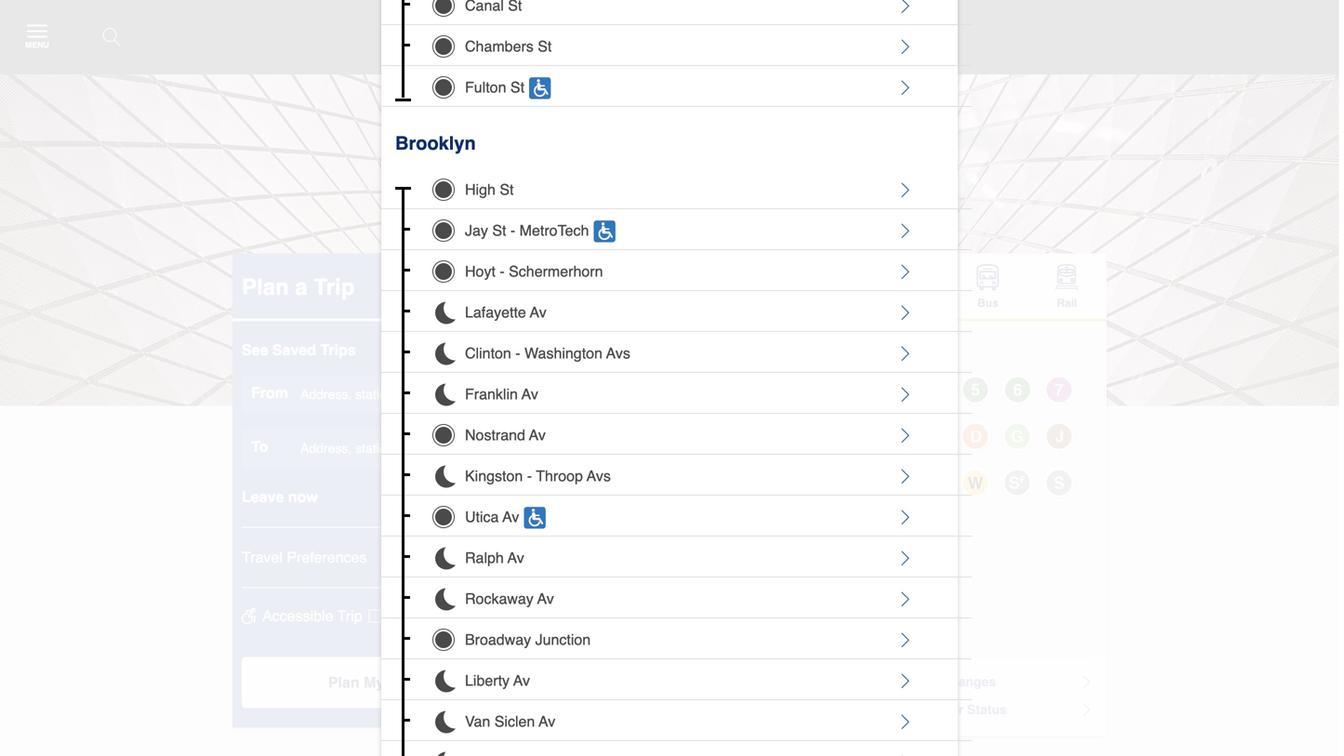 Task type: locate. For each thing, give the bounding box(es) containing it.
legend 0 image up mta image
[[435, 0, 452, 14]]

elevator & escalator status link
[[837, 699, 1091, 721]]

legend 2 image left liberty
[[435, 672, 456, 690]]

subway
[[888, 297, 931, 310]]

st for high
[[500, 181, 514, 198]]

legend 0 image left 'high'
[[435, 181, 452, 198]]

2 vertical spatial trip
[[389, 674, 416, 691]]

mta image
[[446, 15, 490, 62]]

av for liberty av
[[514, 672, 530, 690]]

status up lafayette av button
[[629, 274, 697, 300]]

clinton - washington avs button
[[433, 341, 916, 365]]

broadway junction
[[465, 631, 591, 649]]

0 horizontal spatial service
[[543, 274, 623, 300]]

jay st - metrotech
[[465, 222, 589, 239]]

service status
[[543, 274, 697, 300]]

trip
[[314, 274, 355, 300], [338, 607, 362, 625], [389, 674, 416, 691]]

0 vertical spatial avs
[[607, 345, 631, 362]]

av for nostrand av
[[529, 427, 546, 444]]

5 legend 2 image from the top
[[435, 591, 456, 608]]

- right jay
[[511, 222, 516, 239]]

clinton - washington avs
[[465, 345, 631, 362]]

st right jay
[[493, 222, 507, 239]]

legend 0 image left chambers
[[435, 38, 452, 55]]

legend 0 image left hoyt
[[435, 263, 452, 280]]

4 legend 2 image from the top
[[435, 550, 456, 568]]

broadway junction button
[[433, 628, 916, 651]]

avs up the line m element
[[587, 468, 611, 485]]

service down metrotech
[[543, 274, 623, 300]]

3 legend 2 image from the top
[[435, 713, 456, 731]]

legend 0 image left nostrand
[[435, 427, 452, 444]]

av for utica av
[[503, 509, 520, 526]]

1 horizontal spatial status
[[968, 702, 1007, 717]]

1 horizontal spatial no
[[835, 341, 855, 358]]

1 vertical spatial avs
[[587, 468, 611, 485]]

no left the active
[[835, 341, 855, 358]]

legend 2 image inside lafayette av button
[[435, 304, 456, 322]]

region
[[242, 318, 502, 708]]

no for no scheduled service
[[546, 566, 566, 583]]

legend 2 image left rockaway at the bottom
[[435, 591, 456, 608]]

plan for plan my trip
[[328, 674, 360, 691]]

1 vertical spatial service
[[650, 566, 703, 583]]

av inside button
[[522, 386, 539, 403]]

0 vertical spatial plan
[[242, 274, 289, 300]]

st for jay
[[493, 222, 507, 239]]

legend 0 image inside utica av button
[[435, 509, 452, 525]]

legend 0 image inside the nostrand av "button"
[[435, 427, 452, 444]]

legend 2 image
[[435, 304, 456, 322], [435, 345, 456, 363], [435, 468, 456, 486], [435, 550, 456, 568], [435, 591, 456, 608]]

av for franklin av
[[522, 386, 539, 403]]

plan left my at the bottom left
[[328, 674, 360, 691]]

van
[[465, 713, 491, 730]]

3 legend 2 image from the top
[[435, 468, 456, 486]]

av for ralph av
[[508, 550, 525, 567]]

- for kingston
[[527, 468, 532, 485]]

trip right my at the bottom left
[[389, 674, 416, 691]]

1 legend 0 image from the top
[[435, 38, 452, 55]]

nostrand
[[465, 427, 526, 444]]

line g element
[[1003, 421, 1033, 451]]

1 horizontal spatial list
[[835, 372, 1091, 558]]

1 vertical spatial plan
[[328, 674, 360, 691]]

no up line z element
[[546, 566, 566, 583]]

legend 2 image left the van
[[435, 713, 456, 731]]

schedules
[[520, 28, 589, 46]]

trip for plan a trip
[[314, 274, 355, 300]]

legend 0 image
[[435, 0, 452, 14], [435, 79, 452, 96], [435, 222, 452, 239], [435, 263, 452, 280], [435, 509, 452, 525]]

legend 2 image inside kingston - throop avs button
[[435, 468, 456, 486]]

legend 2 image for franklin av
[[435, 386, 456, 404]]

2 legend 0 image from the top
[[435, 79, 452, 96]]

line 4 element
[[919, 375, 949, 405]]

st
[[538, 38, 552, 55], [511, 79, 525, 96], [500, 181, 514, 198], [493, 222, 507, 239]]

no active alerts heading
[[835, 341, 1091, 358]]

line q element
[[877, 468, 907, 498]]

legend 0 image inside hoyt - schermerhorn button
[[435, 263, 452, 280]]

legend 2 image for rockaway av
[[435, 591, 456, 608]]

av
[[530, 304, 547, 321], [522, 386, 539, 403], [529, 427, 546, 444], [503, 509, 520, 526], [508, 550, 525, 567], [538, 590, 554, 608], [514, 672, 530, 690], [539, 713, 556, 730]]

4 legend 0 image from the top
[[435, 263, 452, 280]]

preferences
[[287, 549, 367, 566]]

legend 0 image inside jay st - metrotech "button"
[[435, 222, 452, 239]]

van siclen av button
[[433, 710, 916, 733]]

rockaway
[[465, 590, 534, 608]]

click to open more information about shepherd av image
[[435, 754, 456, 756]]

av up kingston - throop avs
[[529, 427, 546, 444]]

legend 2 image
[[435, 386, 456, 404], [435, 672, 456, 690], [435, 713, 456, 731]]

avs
[[607, 345, 631, 362], [587, 468, 611, 485]]

no for no active alerts
[[835, 341, 855, 358]]

- right hoyt
[[500, 263, 505, 280]]

0 horizontal spatial plan
[[242, 274, 289, 300]]

line m element
[[588, 487, 618, 517]]

active
[[859, 341, 904, 358]]

av inside button
[[514, 672, 530, 690]]

ralph
[[465, 550, 504, 567]]

service
[[543, 274, 623, 300], [650, 566, 703, 583], [892, 675, 938, 689]]

no scheduled service heading
[[546, 566, 803, 583]]

legend 2 image left clinton
[[435, 345, 456, 363]]

0 vertical spatial no
[[835, 341, 855, 358]]

franklin av
[[465, 386, 539, 403]]

legend 0 image left the utica
[[435, 509, 452, 525]]

legend 0 image inside chambers st button
[[435, 38, 452, 55]]

list
[[835, 372, 1091, 558], [546, 484, 803, 531]]

hoyt - schermerhorn button
[[433, 259, 916, 283]]

line 3 element
[[877, 375, 907, 405]]

washington
[[525, 345, 603, 362]]

av right siclen
[[539, 713, 556, 730]]

fulton st
[[465, 79, 525, 96]]

1 legend 2 image from the top
[[435, 304, 456, 322]]

no scheduled service
[[546, 566, 703, 583]]

1 vertical spatial legend 2 image
[[435, 672, 456, 690]]

2 legend 2 image from the top
[[435, 345, 456, 363]]

plan my trip link
[[242, 657, 502, 708]]

2 legend 0 image from the top
[[435, 181, 452, 198]]

- for hoyt
[[500, 263, 505, 280]]

0 vertical spatial trip
[[314, 274, 355, 300]]

2 horizontal spatial service
[[892, 675, 938, 689]]

1 horizontal spatial plan
[[328, 674, 360, 691]]

status down changes
[[968, 702, 1007, 717]]

legend 0 image
[[435, 38, 452, 55], [435, 181, 452, 198], [435, 427, 452, 444], [435, 632, 452, 648]]

0 vertical spatial legend 2 image
[[435, 386, 456, 404]]

list for station notice
[[546, 484, 803, 531]]

plan left a
[[242, 274, 289, 300]]

tab list
[[791, 253, 1107, 318]]

legend 2 image inside ralph av button
[[435, 550, 456, 568]]

line c element
[[835, 421, 865, 451]]

legend 2 image for van siclen av
[[435, 713, 456, 731]]

kingston
[[465, 468, 523, 485]]

liberty av button
[[433, 669, 916, 692]]

1 vertical spatial trip
[[338, 607, 362, 625]]

1 vertical spatial no
[[546, 566, 566, 583]]

legend 0 image for jay st - metrotech
[[435, 222, 452, 239]]

clinton
[[465, 345, 512, 362]]

jay st - metrotech button
[[433, 218, 916, 243]]

av for lafayette av
[[530, 304, 547, 321]]

kingston - throop avs button
[[433, 464, 916, 488]]

legend 2 image left ralph
[[435, 550, 456, 568]]

legend 0 image left fulton
[[435, 79, 452, 96]]

plan
[[242, 274, 289, 300], [328, 674, 360, 691]]

av right the utica
[[503, 509, 520, 526]]

av down hoyt - schermerhorn on the left of the page
[[530, 304, 547, 321]]

av right liberty
[[514, 672, 530, 690]]

0 horizontal spatial status
[[629, 274, 697, 300]]

st right chambers
[[538, 38, 552, 55]]

legend 2 image inside franklin av button
[[435, 386, 456, 404]]

line si element
[[877, 514, 907, 544]]

st right 'high'
[[500, 181, 514, 198]]

chambers st button
[[433, 34, 916, 58]]

av left the 'line 1' element
[[522, 386, 539, 403]]

legend 2 image inside van siclen av button
[[435, 713, 456, 731]]

trip right a
[[314, 274, 355, 300]]

line 1 element
[[546, 375, 576, 405]]

utica av button
[[433, 505, 916, 529]]

service up rockaway av "button" on the bottom of page
[[650, 566, 703, 583]]

-
[[511, 222, 516, 239], [500, 263, 505, 280], [516, 345, 521, 362], [527, 468, 532, 485]]

legend 2 image for liberty av
[[435, 672, 456, 690]]

ralph av button
[[433, 546, 916, 570]]

2 vertical spatial legend 2 image
[[435, 713, 456, 731]]

legend 2 image left kingston
[[435, 468, 456, 486]]

av right ralph
[[508, 550, 525, 567]]

liberty av
[[465, 672, 530, 690]]

line l element
[[630, 375, 660, 405]]

st inside 'fulton st' button
[[511, 79, 525, 96]]

5 legend 0 image from the top
[[435, 509, 452, 525]]

nostrand av button
[[433, 423, 916, 447]]

3 legend 0 image from the top
[[435, 222, 452, 239]]

av up junction at the left of page
[[538, 590, 554, 608]]

legend 2 image inside liberty av button
[[435, 672, 456, 690]]

no
[[835, 341, 855, 358], [546, 566, 566, 583]]

2 legend 2 image from the top
[[435, 672, 456, 690]]

trip right accessible
[[338, 607, 362, 625]]

planned service changes
[[837, 675, 997, 689]]

legend 2 image left lafayette
[[435, 304, 456, 322]]

legend 2 image inside clinton - washington avs button
[[435, 345, 456, 363]]

avs up line a element on the left of page
[[607, 345, 631, 362]]

st inside jay st - metrotech "button"
[[493, 222, 507, 239]]

4 legend 0 image from the top
[[435, 632, 452, 648]]

plan for plan a trip
[[242, 274, 289, 300]]

&
[[892, 702, 902, 717]]

3 legend 0 image from the top
[[435, 427, 452, 444]]

legend 0 image for fulton st
[[435, 79, 452, 96]]

0 horizontal spatial list
[[546, 484, 803, 531]]

legend 0 image inside 'broadway junction' button
[[435, 632, 452, 648]]

hoyt
[[465, 263, 496, 280]]

st inside chambers st button
[[538, 38, 552, 55]]

service up elevator & escalator status
[[892, 675, 938, 689]]

1 legend 2 image from the top
[[435, 386, 456, 404]]

travel
[[242, 549, 283, 566]]

legend 2 image inside rockaway av "button"
[[435, 591, 456, 608]]

station notice
[[546, 453, 646, 471]]

delays heading
[[546, 341, 803, 358]]

travel preferences button
[[242, 546, 502, 588]]

legend 0 image for utica av
[[435, 509, 452, 525]]

legend 0 image inside 'fulton st' button
[[435, 79, 452, 96]]

line f element
[[546, 487, 576, 517]]

legend 0 image inside high st button
[[435, 181, 452, 198]]

rail
[[1057, 297, 1078, 310]]

avs for kingston - throop avs
[[587, 468, 611, 485]]

0 horizontal spatial no
[[546, 566, 566, 583]]

legend 0 image left broadway on the left bottom of page
[[435, 632, 452, 648]]

my
[[364, 674, 385, 691]]

legend 2 image left franklin
[[435, 386, 456, 404]]

- left throop
[[527, 468, 532, 485]]

rockaway av
[[465, 590, 554, 608]]

throop
[[536, 468, 583, 485]]

elevator & escalator status
[[837, 702, 1007, 717]]

st inside high st button
[[500, 181, 514, 198]]

legend 0 image left jay
[[435, 222, 452, 239]]

1 legend 0 image from the top
[[435, 0, 452, 14]]

status
[[629, 274, 697, 300], [968, 702, 1007, 717]]

menu
[[25, 41, 49, 50]]

st right fulton
[[511, 79, 525, 96]]

changes
[[942, 675, 997, 689]]

utica
[[465, 509, 499, 526]]

- right clinton
[[516, 345, 521, 362]]



Task type: vqa. For each thing, say whether or not it's contained in the screenshot.
the leftmost Select
no



Task type: describe. For each thing, give the bounding box(es) containing it.
junction
[[536, 631, 591, 649]]

legend 0 image for chambers st
[[435, 38, 452, 55]]

planned service changes link
[[837, 671, 1091, 699]]

alerts
[[907, 341, 949, 358]]

0 vertical spatial service
[[543, 274, 623, 300]]

schedules navigation
[[0, 0, 1340, 406]]

trip for plan my trip
[[389, 674, 416, 691]]

0 vertical spatial status
[[629, 274, 697, 300]]

ralph av
[[465, 550, 525, 567]]

line 5 element
[[961, 375, 991, 405]]

escalator
[[905, 702, 964, 717]]

line 2 element
[[835, 375, 865, 405]]

jay
[[465, 222, 488, 239]]

elevator
[[837, 702, 889, 717]]

To search field
[[242, 429, 502, 467]]

kingston - throop avs
[[465, 468, 611, 485]]

line e element
[[877, 421, 907, 451]]

st for fulton
[[511, 79, 525, 96]]

subway link
[[870, 253, 949, 318]]

high
[[465, 181, 496, 198]]

legend 0 image for high st
[[435, 181, 452, 198]]

add favorites
[[627, 688, 726, 705]]

high st button
[[433, 178, 916, 201]]

avs for clinton - washington avs
[[607, 345, 631, 362]]

scheduled
[[570, 566, 645, 583]]

line gs element
[[1045, 468, 1075, 498]]

From search field
[[242, 375, 502, 413]]

brooklyn
[[395, 132, 476, 154]]

no active alerts
[[835, 341, 949, 358]]

bus link
[[949, 253, 1028, 318]]

metrotech
[[520, 222, 589, 239]]

brooklyn dialog
[[0, 0, 1340, 756]]

line w element
[[961, 468, 991, 498]]

bus
[[978, 297, 999, 310]]

line 7 element
[[1045, 375, 1075, 405]]

plan my trip
[[328, 674, 416, 691]]

travel preferences
[[242, 549, 367, 566]]

legend 0 image for hoyt - schermerhorn
[[435, 263, 452, 280]]

chambers st
[[465, 38, 552, 55]]

chambers
[[465, 38, 534, 55]]

plan a trip
[[242, 274, 355, 300]]

fulton st button
[[433, 75, 916, 99]]

add
[[627, 688, 656, 705]]

lafayette av button
[[433, 300, 916, 324]]

line r element
[[919, 468, 949, 498]]

add favorites button
[[546, 671, 807, 722]]

line d element
[[961, 421, 991, 451]]

planned
[[837, 675, 888, 689]]

2 vertical spatial service
[[892, 675, 938, 689]]

fulton
[[465, 79, 507, 96]]

utica av
[[465, 509, 520, 526]]

franklin
[[465, 386, 518, 403]]

from
[[251, 384, 288, 401]]

line h element
[[835, 514, 865, 544]]

rail link
[[1028, 253, 1107, 318]]

schermerhorn
[[509, 263, 603, 280]]

legend 2 image for clinton - washington avs
[[435, 345, 456, 363]]

line j element
[[1045, 421, 1075, 451]]

broadway
[[465, 631, 531, 649]]

legend 2 image for lafayette av
[[435, 304, 456, 322]]

a
[[295, 274, 308, 300]]

list for no active alerts
[[835, 372, 1091, 558]]

accessible
[[262, 607, 334, 625]]

station
[[546, 453, 597, 471]]

region containing from
[[242, 318, 502, 708]]

schedules link
[[505, 0, 604, 74]]

station notice heading
[[546, 453, 803, 471]]

high st
[[465, 181, 514, 198]]

st for chambers
[[538, 38, 552, 55]]

liberty
[[465, 672, 510, 690]]

van siclen av
[[465, 713, 556, 730]]

search image
[[103, 28, 120, 47]]

lafayette av
[[465, 304, 547, 321]]

siclen
[[495, 713, 535, 730]]

line z element
[[546, 599, 576, 629]]

franklin av button
[[433, 382, 916, 406]]

line a element
[[588, 375, 618, 405]]

accessible trip
[[262, 607, 362, 625]]

brooklyn list
[[0, 0, 1340, 756]]

1 horizontal spatial service
[[650, 566, 703, 583]]

line fs element
[[1003, 468, 1033, 498]]

rockaway av button
[[433, 587, 916, 610]]

tab list containing subway
[[791, 253, 1107, 318]]

legend 0 image for nostrand av
[[435, 427, 452, 444]]

- inside "button"
[[511, 222, 516, 239]]

favorites
[[660, 688, 726, 705]]

line 6 element
[[1003, 375, 1033, 405]]

nostrand av
[[465, 427, 546, 444]]

legend 2 image for ralph av
[[435, 550, 456, 568]]

to
[[251, 438, 268, 455]]

notice
[[601, 453, 646, 471]]

legend 0 image for broadway junction
[[435, 632, 452, 648]]

lafayette
[[465, 304, 526, 321]]

line b element
[[919, 421, 949, 451]]

delays
[[546, 341, 594, 358]]

line n element
[[835, 468, 865, 498]]

1 vertical spatial status
[[968, 702, 1007, 717]]

- for clinton
[[516, 345, 521, 362]]

legend 2 image for kingston - throop avs
[[435, 468, 456, 486]]

av for rockaway av
[[538, 590, 554, 608]]

hoyt - schermerhorn
[[465, 263, 603, 280]]



